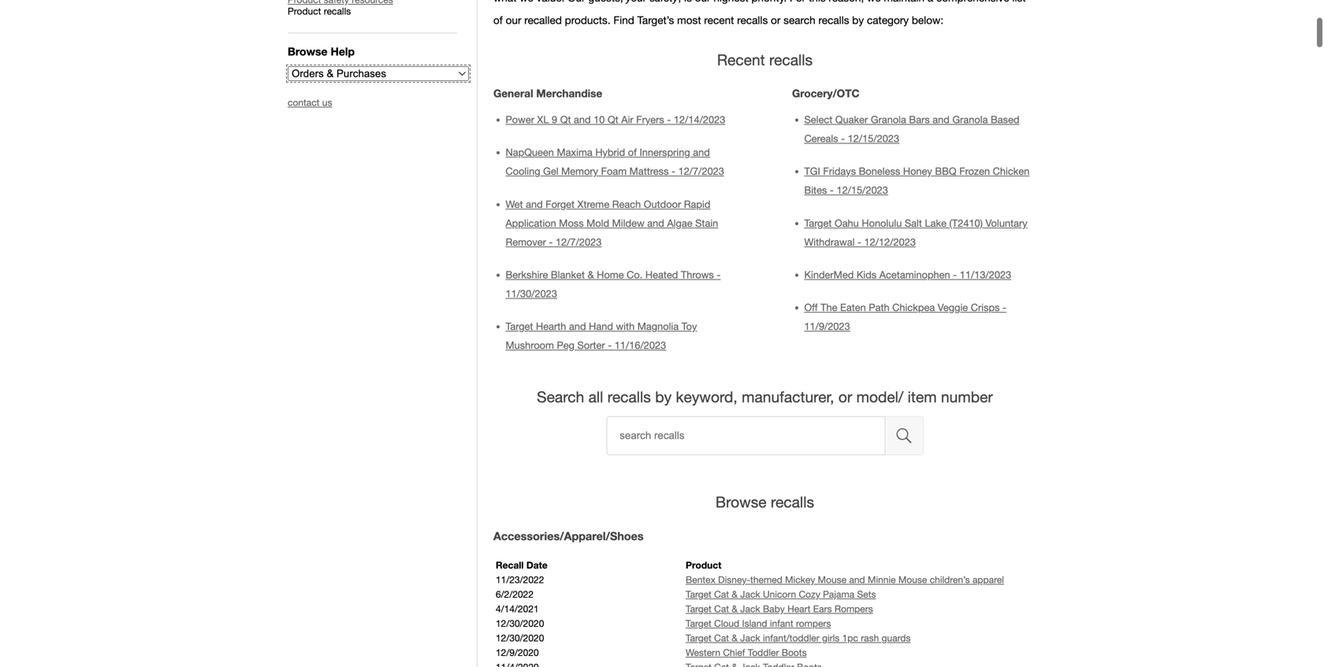 Task type: vqa. For each thing, say whether or not it's contained in the screenshot.
how corresponding to How do I receive a refund for a purchase made with my Visa®, Mastercard® or American Express® Gift Card?
no



Task type: locate. For each thing, give the bounding box(es) containing it.
12/15/2023 down boneless at right
[[837, 185, 889, 196]]

12/15/2023 inside the select quaker granola bars and granola based cereals - 12/15/2023
[[848, 133, 900, 144]]

target cloud island infant rompers link
[[686, 619, 832, 630]]

tgi
[[805, 166, 821, 177]]

1 vertical spatial 12/7/2023
[[556, 236, 602, 248]]

0 horizontal spatial our
[[506, 14, 522, 27]]

bentex disney-themed mickey mouse and minnie mouse children's apparel link
[[686, 575, 1005, 586]]

12/30/2020
[[496, 619, 544, 630], [496, 633, 544, 644]]

cat down disney-
[[715, 590, 729, 601]]

by
[[853, 14, 864, 27], [655, 388, 672, 406]]

cat for target cat & jack baby heart ears rompers
[[715, 604, 729, 615]]

12/14/2023
[[674, 114, 726, 125]]

0 horizontal spatial or
[[771, 14, 781, 27]]

- inside the select quaker granola bars and granola based cereals - 12/15/2023
[[842, 133, 845, 144]]

general
[[494, 87, 534, 100]]

- inside berkshire blanket & home co. heated throws - 11/30/2023
[[717, 269, 721, 281]]

browse left help
[[288, 45, 328, 58]]

blanket
[[551, 269, 585, 281]]

we
[[867, 0, 881, 4]]

1 horizontal spatial by
[[853, 14, 864, 27]]

1 horizontal spatial qt
[[608, 114, 619, 125]]

cereals
[[805, 133, 839, 144]]

target for target oahu honolulu salt lake (t2410) voluntary withdrawal - 12/12/2023
[[805, 218, 832, 229]]

- left 11/13/2023
[[954, 269, 957, 281]]

- down oahu
[[858, 236, 862, 248]]

napqueen maxima hybrid of innerspring and cooling gel memory foam mattress - 12/7/2023 link
[[506, 147, 725, 177]]

boneless
[[859, 166, 901, 177]]

magnolia
[[638, 321, 679, 333]]

bbq
[[936, 166, 957, 177]]

12/15/2023 for granola
[[848, 133, 900, 144]]

1 vertical spatial browse
[[716, 494, 767, 511]]

recent
[[718, 51, 765, 69]]

by left keyword,
[[655, 388, 672, 406]]

1 vertical spatial of
[[628, 147, 637, 158]]

salt
[[905, 218, 923, 229]]

12/9/2020
[[496, 648, 539, 659]]

cat down cloud
[[715, 633, 729, 644]]

and left 10
[[574, 114, 591, 125]]

by inside the , is our highest priority.                         for this reason, we maintain a comprehensive list of our recalled products. find target's most                         recent recalls or search recalls by category below:
[[853, 14, 864, 27]]

- right 'remover'
[[549, 236, 553, 248]]

of right hybrid
[[628, 147, 637, 158]]

12/30/2020 for target cloud island infant rompers
[[496, 619, 544, 630]]

0 vertical spatial or
[[771, 14, 781, 27]]

0 horizontal spatial 12/7/2023
[[556, 236, 602, 248]]

0 vertical spatial our
[[695, 0, 711, 4]]

0 vertical spatial product
[[288, 5, 321, 16]]

product for product recalls
[[288, 5, 321, 16]]

12/7/2023 down "moss"
[[556, 236, 602, 248]]

moss
[[559, 218, 584, 229]]

jack for baby
[[741, 604, 761, 615]]

1 horizontal spatial of
[[628, 147, 637, 158]]

bentex disney-themed mickey mouse and minnie mouse children's apparel
[[686, 575, 1005, 586]]

kindermed kids acetaminophen - 11/13/2023 link
[[805, 269, 1012, 281]]

wet and forget xtreme reach outdoor rapid application moss mold mildew and algae stain remover - 12/7/2023
[[506, 199, 719, 248]]

gel
[[543, 166, 559, 177]]

our left recalled
[[506, 14, 522, 27]]

target cat & jack unicorn cozy pajama sets
[[686, 590, 877, 601]]

0 vertical spatial 12/30/2020
[[496, 619, 544, 630]]

11/9/2023
[[805, 321, 851, 333]]

girls
[[823, 633, 840, 644]]

napqueen maxima hybrid of innerspring and cooling gel memory foam mattress - 12/7/2023
[[506, 147, 725, 177]]

and up application
[[526, 199, 543, 210]]

browse for browse recalls
[[716, 494, 767, 511]]

12/15/2023 inside tgi fridays boneless honey bbq frozen chicken bites - 12/15/2023
[[837, 185, 889, 196]]

product up browse help on the left top of the page
[[288, 5, 321, 16]]

& up the chief
[[732, 633, 738, 644]]

of inside napqueen maxima hybrid of innerspring and cooling gel memory foam mattress - 12/7/2023
[[628, 147, 637, 158]]

recalls down reason,
[[819, 14, 850, 27]]

qt right 9
[[560, 114, 571, 125]]

- right bites on the right of the page
[[830, 185, 834, 196]]

granola left bars
[[871, 114, 907, 125]]

1 horizontal spatial mouse
[[899, 575, 928, 586]]

1 horizontal spatial browse
[[716, 494, 767, 511]]

1 12/30/2020 from the top
[[496, 619, 544, 630]]

priority.
[[752, 0, 787, 4]]

0 vertical spatial cat
[[715, 590, 729, 601]]

, is our highest priority.                         for this reason, we maintain a comprehensive list of our recalled products. find target's most                         recent recalls or search recalls by category below:
[[494, 0, 1026, 27]]

hand
[[589, 321, 613, 333]]

1 cat from the top
[[715, 590, 729, 601]]

hearth
[[536, 321, 567, 333]]

cat for target cat & jack infant/toddler girls 1pc rash guards
[[715, 633, 729, 644]]

themed
[[751, 575, 783, 586]]

1 horizontal spatial product
[[686, 560, 722, 571]]

chickpea
[[893, 302, 935, 314]]

or down priority.
[[771, 14, 781, 27]]

10
[[594, 114, 605, 125]]

12/30/2020 up 12/9/2020
[[496, 633, 544, 644]]

tgi fridays boneless honey bbq frozen chicken bites - 12/15/2023
[[805, 166, 1030, 196]]

western chief toddler boots link
[[686, 648, 807, 659]]

& up cloud
[[732, 604, 738, 615]]

2 12/30/2020 from the top
[[496, 633, 544, 644]]

and up sets
[[850, 575, 866, 586]]

12/7/2023 up rapid
[[679, 166, 725, 177]]

- right throws
[[717, 269, 721, 281]]

maxima
[[557, 147, 593, 158]]

11/13/2023
[[960, 269, 1012, 281]]

granola
[[871, 114, 907, 125], [953, 114, 988, 125]]

qt
[[560, 114, 571, 125], [608, 114, 619, 125]]

3 cat from the top
[[715, 633, 729, 644]]

None image field
[[886, 417, 924, 456]]

target inside target oahu honolulu salt lake (t2410) voluntary withdrawal - 12/12/2023
[[805, 218, 832, 229]]

of left recalled
[[494, 14, 503, 27]]

& down disney-
[[732, 590, 738, 601]]

jack up western chief toddler boots link
[[741, 633, 761, 644]]

fridays
[[824, 166, 856, 177]]

with
[[616, 321, 635, 333]]

our right is
[[695, 0, 711, 4]]

jack down disney-
[[741, 590, 761, 601]]

1 granola from the left
[[871, 114, 907, 125]]

cat up cloud
[[715, 604, 729, 615]]

target cat & jack infant/toddler girls 1pc rash guards
[[686, 633, 911, 644]]

& inside berkshire blanket & home co. heated throws - 11/30/2023
[[588, 269, 594, 281]]

& for infant/toddler
[[732, 633, 738, 644]]

reach
[[613, 199, 641, 210]]

recalls
[[324, 5, 351, 16], [738, 14, 768, 27], [819, 14, 850, 27], [770, 51, 813, 69], [608, 388, 651, 406], [771, 494, 815, 511]]

target for target hearth and hand with magnolia toy mushroom peg sorter - 11/16/2023
[[506, 321, 533, 333]]

- inside napqueen maxima hybrid of innerspring and cooling gel memory foam mattress - 12/7/2023
[[672, 166, 676, 177]]

recalls inside browse help navigation
[[324, 5, 351, 16]]

2 qt from the left
[[608, 114, 619, 125]]

contact
[[288, 97, 320, 108]]

qt right 10
[[608, 114, 619, 125]]

home
[[597, 269, 624, 281]]

jack
[[741, 590, 761, 601], [741, 604, 761, 615], [741, 633, 761, 644]]

target cat & jack unicorn cozy pajama sets link
[[686, 590, 877, 601]]

and up peg
[[569, 321, 586, 333]]

foam
[[601, 166, 627, 177]]

recalls down priority.
[[738, 14, 768, 27]]

1 vertical spatial or
[[839, 388, 853, 406]]

cat for target cat & jack unicorn cozy pajama sets
[[715, 590, 729, 601]]

- down innerspring
[[672, 166, 676, 177]]

target
[[805, 218, 832, 229], [506, 321, 533, 333], [686, 590, 712, 601], [686, 604, 712, 615], [686, 619, 712, 630], [686, 633, 712, 644]]

0 vertical spatial 12/15/2023
[[848, 133, 900, 144]]

- right crisps
[[1003, 302, 1007, 314]]

below:
[[912, 14, 944, 27]]

0 horizontal spatial granola
[[871, 114, 907, 125]]

2 vertical spatial jack
[[741, 633, 761, 644]]

&
[[588, 269, 594, 281], [732, 590, 738, 601], [732, 604, 738, 615], [732, 633, 738, 644]]

and right bars
[[933, 114, 950, 125]]

browse down "search recalls" text field
[[716, 494, 767, 511]]

general merchandise
[[494, 87, 603, 100]]

1 vertical spatial product
[[686, 560, 722, 571]]

browse help
[[288, 45, 355, 58]]

search
[[537, 388, 585, 406]]

forget
[[546, 199, 575, 210]]

0 vertical spatial jack
[[741, 590, 761, 601]]

fryers
[[637, 114, 665, 125]]

- down quaker
[[842, 133, 845, 144]]

2 jack from the top
[[741, 604, 761, 615]]

2 cat from the top
[[715, 604, 729, 615]]

- right sorter
[[608, 340, 612, 351]]

1 horizontal spatial or
[[839, 388, 853, 406]]

1 vertical spatial 12/15/2023
[[837, 185, 889, 196]]

0 horizontal spatial product
[[288, 5, 321, 16]]

mouse
[[818, 575, 847, 586], [899, 575, 928, 586]]

withdrawal
[[805, 236, 855, 248]]

- inside target oahu honolulu salt lake (t2410) voluntary withdrawal - 12/12/2023
[[858, 236, 862, 248]]

1 vertical spatial our
[[506, 14, 522, 27]]

browse for browse help
[[288, 45, 328, 58]]

12/15/2023 down quaker
[[848, 133, 900, 144]]

and down 12/14/2023
[[693, 147, 710, 158]]

target for target cat & jack infant/toddler girls 1pc rash guards
[[686, 633, 712, 644]]

browse help navigation
[[288, 0, 469, 280]]

recalls up help
[[324, 5, 351, 16]]

3 jack from the top
[[741, 633, 761, 644]]

- inside off the eaten path chickpea veggie crisps - 11/9/2023
[[1003, 302, 1007, 314]]

1 vertical spatial jack
[[741, 604, 761, 615]]

1 horizontal spatial 12/7/2023
[[679, 166, 725, 177]]

merchandise
[[537, 87, 603, 100]]

target cat & jack infant/toddler girls 1pc rash guards link
[[686, 633, 911, 644]]

grocery/otc
[[792, 87, 860, 100]]

cloud
[[715, 619, 740, 630]]

1 qt from the left
[[560, 114, 571, 125]]

berkshire blanket & home co. heated throws - 11/30/2023
[[506, 269, 721, 300]]

and down outdoor at the top
[[648, 218, 665, 229]]

1 horizontal spatial granola
[[953, 114, 988, 125]]

by down reason,
[[853, 14, 864, 27]]

11/30/2023
[[506, 288, 558, 300]]

0 vertical spatial of
[[494, 14, 503, 27]]

product up bentex
[[686, 560, 722, 571]]

1 mouse from the left
[[818, 575, 847, 586]]

1 jack from the top
[[741, 590, 761, 601]]

wet
[[506, 199, 523, 210]]

sorter
[[578, 340, 605, 351]]

0 horizontal spatial qt
[[560, 114, 571, 125]]

0 horizontal spatial of
[[494, 14, 503, 27]]

accessories/apparel/shoes link
[[494, 530, 644, 544]]

& for co.
[[588, 269, 594, 281]]

jack up island
[[741, 604, 761, 615]]

12/30/2020 down '4/14/2021'
[[496, 619, 544, 630]]

algae
[[667, 218, 693, 229]]

0 vertical spatial browse
[[288, 45, 328, 58]]

2 vertical spatial cat
[[715, 633, 729, 644]]

0 horizontal spatial browse
[[288, 45, 328, 58]]

1 vertical spatial 12/30/2020
[[496, 633, 544, 644]]

napqueen
[[506, 147, 554, 158]]

western chief toddler boots
[[686, 648, 807, 659]]

1 vertical spatial cat
[[715, 604, 729, 615]]

0 vertical spatial by
[[853, 14, 864, 27]]

1pc
[[843, 633, 859, 644]]

mouse up pajama
[[818, 575, 847, 586]]

most
[[677, 14, 702, 27]]

pajama
[[823, 590, 855, 601]]

browse inside navigation
[[288, 45, 328, 58]]

0 horizontal spatial mouse
[[818, 575, 847, 586]]

target cat & jack baby heart ears rompers link
[[686, 604, 874, 615]]

target hearth and hand with magnolia toy mushroom peg sorter - 11/16/2023 link
[[506, 321, 697, 351]]

& left home on the left top
[[588, 269, 594, 281]]

0 vertical spatial 12/7/2023
[[679, 166, 725, 177]]

granola left based
[[953, 114, 988, 125]]

product inside browse help navigation
[[288, 5, 321, 16]]

honolulu
[[862, 218, 902, 229]]

or left model/
[[839, 388, 853, 406]]

target inside target hearth and hand with magnolia toy mushroom peg sorter - 11/16/2023
[[506, 321, 533, 333]]

0 horizontal spatial by
[[655, 388, 672, 406]]

mouse right minnie at the bottom of the page
[[899, 575, 928, 586]]



Task type: describe. For each thing, give the bounding box(es) containing it.
model/
[[857, 388, 904, 406]]

select
[[805, 114, 833, 125]]

wet and forget xtreme reach outdoor rapid application moss mold mildew and algae stain remover - 12/7/2023 link
[[506, 199, 719, 248]]

- inside wet and forget xtreme reach outdoor rapid application moss mold mildew and algae stain remover - 12/7/2023
[[549, 236, 553, 248]]

target for target cat & jack baby heart ears rompers
[[686, 604, 712, 615]]

mold
[[587, 218, 610, 229]]

2 granola from the left
[[953, 114, 988, 125]]

product recalls
[[288, 5, 351, 16]]

cozy
[[799, 590, 821, 601]]

island
[[742, 619, 768, 630]]

infant/toddler
[[763, 633, 820, 644]]

highest
[[714, 0, 749, 4]]

heart
[[788, 604, 811, 615]]

target cloud island infant rompers
[[686, 619, 832, 630]]

keyword,
[[676, 388, 738, 406]]

bites
[[805, 185, 828, 196]]

target for target cloud island infant rompers
[[686, 619, 712, 630]]

voluntary
[[986, 218, 1028, 229]]

air
[[622, 114, 634, 125]]

12/7/2023 inside napqueen maxima hybrid of innerspring and cooling gel memory foam mattress - 12/7/2023
[[679, 166, 725, 177]]

unicorn
[[763, 590, 797, 601]]

list
[[1013, 0, 1026, 4]]

guards
[[882, 633, 911, 644]]

target hearth and hand with magnolia toy mushroom peg sorter - 11/16/2023
[[506, 321, 697, 351]]

rapid
[[684, 199, 711, 210]]

children's
[[930, 575, 970, 586]]

2 mouse from the left
[[899, 575, 928, 586]]

& for baby
[[732, 604, 738, 615]]

search
[[784, 14, 816, 27]]

mattress
[[630, 166, 669, 177]]

toddler
[[748, 648, 780, 659]]

this
[[809, 0, 826, 4]]

chicken
[[993, 166, 1030, 177]]

tgi fridays boneless honey bbq frozen chicken bites - 12/15/2023 link
[[805, 166, 1030, 196]]

target oahu honolulu salt lake (t2410) voluntary withdrawal - 12/12/2023 link
[[805, 218, 1028, 248]]

recall
[[496, 560, 524, 571]]

- inside tgi fridays boneless honey bbq frozen chicken bites - 12/15/2023
[[830, 185, 834, 196]]

- right fryers
[[667, 114, 671, 125]]

date
[[527, 560, 548, 571]]

category
[[867, 14, 909, 27]]

path
[[869, 302, 890, 314]]

& for unicorn
[[732, 590, 738, 601]]

- inside target hearth and hand with magnolia toy mushroom peg sorter - 11/16/2023
[[608, 340, 612, 351]]

4/14/2021
[[496, 604, 539, 615]]

recalls up the mickey
[[771, 494, 815, 511]]

rompers
[[835, 604, 874, 615]]

product for product
[[686, 560, 722, 571]]

cooling
[[506, 166, 541, 177]]

search recalls text field
[[607, 417, 886, 456]]

hybrid
[[596, 147, 626, 158]]

peg
[[557, 340, 575, 351]]

throws
[[681, 269, 714, 281]]

search all recalls by keyword, manufacturer, or model/ item number
[[537, 388, 993, 406]]

xtreme
[[578, 199, 610, 210]]

power xl 9 qt and 10 qt air fryers - 12/14/2023
[[506, 114, 726, 125]]

rash
[[861, 633, 880, 644]]

and inside napqueen maxima hybrid of innerspring and cooling gel memory foam mattress - 12/7/2023
[[693, 147, 710, 158]]

number
[[942, 388, 993, 406]]

berkshire blanket & home co. heated throws - 11/30/2023 link
[[506, 269, 721, 300]]

target for target cat & jack unicorn cozy pajama sets
[[686, 590, 712, 601]]

mickey
[[785, 575, 816, 586]]

manufacturer,
[[742, 388, 835, 406]]

6/2/2022
[[496, 590, 534, 601]]

kindermed
[[805, 269, 854, 281]]

lake
[[925, 218, 947, 229]]

application
[[506, 218, 557, 229]]

target cat & jack baby heart ears rompers
[[686, 604, 874, 615]]

the
[[821, 302, 838, 314]]

1 vertical spatial by
[[655, 388, 672, 406]]

find
[[614, 14, 635, 27]]

select quaker granola bars and granola based cereals - 12/15/2023 link
[[805, 114, 1020, 144]]

of inside the , is our highest priority.                         for this reason, we maintain a comprehensive list of our recalled products. find target's most                         recent recalls or search recalls by category below:
[[494, 14, 503, 27]]

mushroom
[[506, 340, 554, 351]]

and inside target hearth and hand with magnolia toy mushroom peg sorter - 11/16/2023
[[569, 321, 586, 333]]

recalls right all
[[608, 388, 651, 406]]

12/15/2023 for boneless
[[837, 185, 889, 196]]

comprehensive
[[937, 0, 1010, 4]]

jack for unicorn
[[741, 590, 761, 601]]

12/30/2020 for target cat & jack infant/toddler girls 1pc rash guards
[[496, 633, 544, 644]]

recalled
[[525, 14, 562, 27]]

and inside the select quaker granola bars and granola based cereals - 12/15/2023
[[933, 114, 950, 125]]

jack for infant/toddler
[[741, 633, 761, 644]]

help
[[331, 45, 355, 58]]

target oahu honolulu salt lake (t2410) voluntary withdrawal - 12/12/2023
[[805, 218, 1028, 248]]

bars
[[910, 114, 930, 125]]

a
[[928, 0, 934, 4]]

stain
[[696, 218, 719, 229]]

xl
[[537, 114, 549, 125]]

sets
[[858, 590, 877, 601]]

boots
[[782, 648, 807, 659]]

disney-
[[719, 575, 751, 586]]

1 horizontal spatial our
[[695, 0, 711, 4]]

power xl 9 qt and 10 qt air fryers - 12/14/2023 link
[[506, 114, 726, 125]]

recent recalls
[[718, 51, 813, 69]]

11/23/2022
[[496, 575, 544, 586]]

12/12/2023
[[865, 236, 916, 248]]

(t2410)
[[950, 218, 983, 229]]

or inside the , is our highest priority.                         for this reason, we maintain a comprehensive list of our recalled products. find target's most                         recent recalls or search recalls by category below:
[[771, 14, 781, 27]]

mildew
[[612, 218, 645, 229]]

target's
[[638, 14, 675, 27]]

all
[[589, 388, 604, 406]]

co.
[[627, 269, 643, 281]]

contact us link
[[288, 97, 332, 108]]

browse recalls
[[716, 494, 815, 511]]

is
[[685, 0, 692, 4]]

recalls down search at the right top of the page
[[770, 51, 813, 69]]

toy
[[682, 321, 697, 333]]

bentex
[[686, 575, 716, 586]]

maintain
[[884, 0, 925, 4]]

12/7/2023 inside wet and forget xtreme reach outdoor rapid application moss mold mildew and algae stain remover - 12/7/2023
[[556, 236, 602, 248]]



